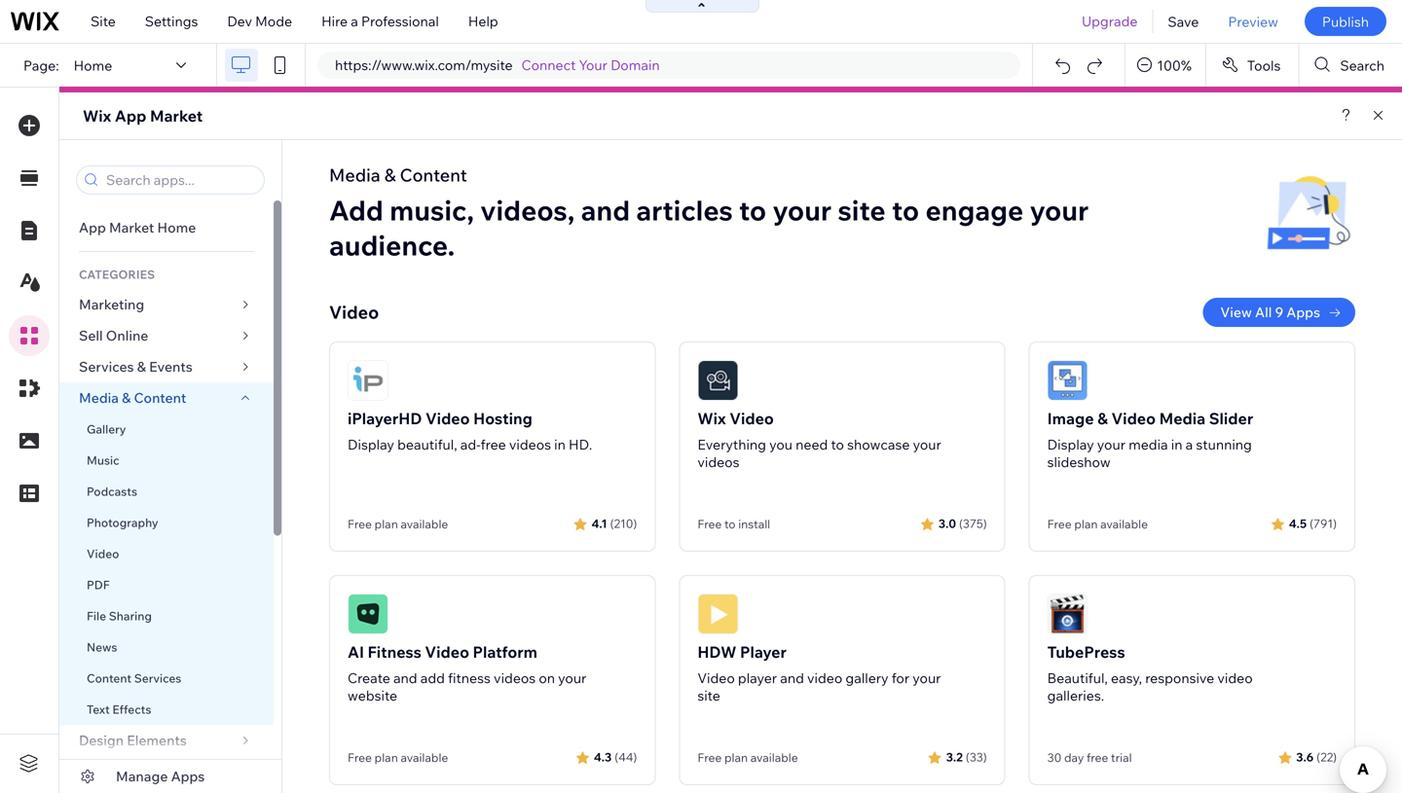 Task type: locate. For each thing, give the bounding box(es) containing it.
video down hdw
[[698, 670, 735, 687]]

to left engage
[[892, 193, 920, 227]]

free right the (44)
[[698, 751, 722, 766]]

0 horizontal spatial apps
[[171, 769, 205, 786]]

0 horizontal spatial and
[[394, 670, 418, 687]]

apps right the 9
[[1287, 304, 1321, 321]]

on
[[539, 670, 555, 687]]

0 vertical spatial wix
[[83, 106, 111, 126]]

1 horizontal spatial in
[[1172, 436, 1183, 453]]

free
[[348, 517, 372, 532], [698, 517, 722, 532], [1048, 517, 1072, 532], [348, 751, 372, 766], [698, 751, 722, 766]]

to
[[739, 193, 767, 227], [892, 193, 920, 227], [831, 436, 845, 453], [725, 517, 736, 532]]

content down services & events link at top
[[134, 390, 186, 407]]

app up categories at the top
[[79, 219, 106, 236]]

100% button
[[1126, 44, 1206, 87]]

2 vertical spatial videos
[[494, 670, 536, 687]]

display
[[348, 436, 395, 453], [1048, 436, 1095, 453]]

plan down player
[[725, 751, 748, 766]]

1 in from the left
[[554, 436, 566, 453]]

site inside hdw player video player and video gallery for your site
[[698, 688, 721, 705]]

0 vertical spatial a
[[351, 13, 358, 30]]

market up the search apps... field
[[150, 106, 203, 126]]

1 horizontal spatial and
[[581, 193, 630, 227]]

content up music,
[[400, 164, 467, 186]]

0 horizontal spatial free
[[481, 436, 506, 453]]

video up media
[[1112, 409, 1156, 429]]

in inside iplayerhd video hosting display beautiful, ad-free videos in hd.
[[554, 436, 566, 453]]

2 video from the left
[[1218, 670, 1253, 687]]

(791)
[[1310, 517, 1338, 531]]

market up categories at the top
[[109, 219, 154, 236]]

display down iplayerhd
[[348, 436, 395, 453]]

dev
[[227, 13, 252, 30]]

& inside 'media & content add music, videos, and articles to your site to engage your audience.'
[[385, 164, 396, 186]]

wix app market
[[83, 106, 203, 126]]

home down the search apps... field
[[157, 219, 196, 236]]

media up gallery at left bottom
[[79, 390, 119, 407]]

video
[[329, 302, 379, 323], [426, 409, 470, 429], [730, 409, 774, 429], [1112, 409, 1156, 429], [87, 547, 119, 562], [425, 643, 470, 662], [698, 670, 735, 687]]

a inside the image & video media slider display your media in a stunning slideshow
[[1186, 436, 1194, 453]]

view all 9 apps link
[[1203, 298, 1356, 327]]

save
[[1169, 13, 1200, 30]]

add
[[329, 193, 384, 227]]

media & content
[[79, 390, 186, 407]]

for
[[892, 670, 910, 687]]

2 horizontal spatial content
[[400, 164, 467, 186]]

free down hosting
[[481, 436, 506, 453]]

3.2
[[947, 751, 963, 765]]

sharing
[[109, 609, 152, 624]]

news link
[[59, 632, 274, 663]]

beautiful,
[[1048, 670, 1108, 687]]

news
[[87, 641, 117, 655]]

and right player
[[781, 670, 805, 687]]

video up everything on the bottom of the page
[[730, 409, 774, 429]]

media for media & content
[[79, 390, 119, 407]]

videos inside wix video everything you need to showcase your videos
[[698, 454, 740, 471]]

1 horizontal spatial media
[[329, 164, 381, 186]]

video right 'responsive'
[[1218, 670, 1253, 687]]

plan down beautiful,
[[375, 517, 398, 532]]

a left stunning at the bottom
[[1186, 436, 1194, 453]]

0 horizontal spatial wix
[[83, 106, 111, 126]]

free down website
[[348, 751, 372, 766]]

wix down site
[[83, 106, 111, 126]]

0 horizontal spatial content
[[87, 672, 132, 686]]

videos down the platform
[[494, 670, 536, 687]]

and inside hdw player video player and video gallery for your site
[[781, 670, 805, 687]]

in for video
[[1172, 436, 1183, 453]]

video left gallery
[[808, 670, 843, 687]]

in inside the image & video media slider display your media in a stunning slideshow
[[1172, 436, 1183, 453]]

app market home link
[[59, 212, 274, 244]]

site
[[838, 193, 886, 227], [698, 688, 721, 705]]

market inside 'link'
[[109, 219, 154, 236]]

services down sell online
[[79, 359, 134, 376]]

display inside the image & video media slider display your media in a stunning slideshow
[[1048, 436, 1095, 453]]

stunning
[[1197, 436, 1253, 453]]

platform
[[473, 643, 538, 662]]

free for hdw
[[698, 751, 722, 766]]

&
[[385, 164, 396, 186], [137, 359, 146, 376], [122, 390, 131, 407], [1098, 409, 1109, 429]]

your
[[773, 193, 832, 227], [1030, 193, 1089, 227], [913, 436, 942, 453], [1098, 436, 1126, 453], [558, 670, 587, 687], [913, 670, 942, 687]]

video
[[808, 670, 843, 687], [1218, 670, 1253, 687]]

video up add
[[425, 643, 470, 662]]

1 vertical spatial media
[[79, 390, 119, 407]]

content for media & content add music, videos, and articles to your site to engage your audience.
[[400, 164, 467, 186]]

videos
[[509, 436, 551, 453], [698, 454, 740, 471], [494, 670, 536, 687]]

1 vertical spatial home
[[157, 219, 196, 236]]

display up "slideshow"
[[1048, 436, 1095, 453]]

1 horizontal spatial wix
[[698, 409, 726, 429]]

image & video media slider logo image
[[1048, 360, 1089, 401]]

1 horizontal spatial display
[[1048, 436, 1095, 453]]

videos down everything on the bottom of the page
[[698, 454, 740, 471]]

content services
[[87, 672, 181, 686]]

video up pdf
[[87, 547, 119, 562]]

media up media
[[1160, 409, 1206, 429]]

free plan available
[[348, 517, 448, 532], [1048, 517, 1149, 532], [348, 751, 448, 766], [698, 751, 799, 766]]

player
[[738, 670, 778, 687]]

1 display from the left
[[348, 436, 395, 453]]

your
[[579, 57, 608, 74]]

plan for hdw
[[725, 751, 748, 766]]

wix
[[83, 106, 111, 126], [698, 409, 726, 429]]

2 in from the left
[[1172, 436, 1183, 453]]

1 vertical spatial videos
[[698, 454, 740, 471]]

plan down "slideshow"
[[1075, 517, 1098, 532]]

0 vertical spatial site
[[838, 193, 886, 227]]

1 horizontal spatial content
[[134, 390, 186, 407]]

0 horizontal spatial home
[[74, 57, 112, 74]]

and left add
[[394, 670, 418, 687]]

1 horizontal spatial site
[[838, 193, 886, 227]]

4.5 (791)
[[1290, 517, 1338, 531]]

responsive
[[1146, 670, 1215, 687]]

text
[[87, 703, 110, 718]]

content services link
[[59, 663, 274, 695]]

and inside ai fitness video platform create and add fitness videos on your website
[[394, 670, 418, 687]]

marketing
[[79, 296, 144, 313]]

podcasts link
[[59, 476, 274, 508]]

& right image
[[1098, 409, 1109, 429]]

plan down website
[[375, 751, 398, 766]]

1 horizontal spatial apps
[[1287, 304, 1321, 321]]

1 vertical spatial apps
[[171, 769, 205, 786]]

0 vertical spatial services
[[79, 359, 134, 376]]

https://www.wix.com/mysite connect your domain
[[335, 57, 660, 74]]

& inside the image & video media slider display your media in a stunning slideshow
[[1098, 409, 1109, 429]]

free inside iplayerhd video hosting display beautiful, ad-free videos in hd.
[[481, 436, 506, 453]]

music
[[87, 453, 119, 468]]

free right 'day'
[[1087, 751, 1109, 766]]

all
[[1256, 304, 1273, 321]]

2 vertical spatial media
[[1160, 409, 1206, 429]]

free plan available down website
[[348, 751, 448, 766]]

& for media & content
[[122, 390, 131, 407]]

help
[[468, 13, 499, 30]]

videos down hosting
[[509, 436, 551, 453]]

domain
[[611, 57, 660, 74]]

1 horizontal spatial a
[[1186, 436, 1194, 453]]

slider
[[1210, 409, 1254, 429]]

in left hd.
[[554, 436, 566, 453]]

app up the search apps... field
[[115, 106, 146, 126]]

engage
[[926, 193, 1024, 227]]

& for media & content add music, videos, and articles to your site to engage your audience.
[[385, 164, 396, 186]]

trial
[[1112, 751, 1133, 766]]

media up add
[[329, 164, 381, 186]]

free up ai fitness video platform logo
[[348, 517, 372, 532]]

0 horizontal spatial video
[[808, 670, 843, 687]]

wix inside wix video everything you need to showcase your videos
[[698, 409, 726, 429]]

0 vertical spatial free
[[481, 436, 506, 453]]

free for image
[[1048, 517, 1072, 532]]

wix for wix app market
[[83, 106, 111, 126]]

0 horizontal spatial display
[[348, 436, 395, 453]]

media
[[329, 164, 381, 186], [79, 390, 119, 407], [1160, 409, 1206, 429]]

apps down design elements link
[[171, 769, 205, 786]]

available for player
[[751, 751, 799, 766]]

1 vertical spatial services
[[134, 672, 181, 686]]

video up beautiful,
[[426, 409, 470, 429]]

to right need
[[831, 436, 845, 453]]

(210)
[[610, 517, 637, 531]]

content inside 'media & content add music, videos, and articles to your site to engage your audience.'
[[400, 164, 467, 186]]

0 vertical spatial content
[[400, 164, 467, 186]]

ai fitness video platform logo image
[[348, 594, 389, 635]]

3.2 (33)
[[947, 751, 988, 765]]

plan for image
[[1075, 517, 1098, 532]]

1 video from the left
[[808, 670, 843, 687]]

site
[[91, 13, 116, 30]]

services down 'news' link at bottom
[[134, 672, 181, 686]]

elements
[[127, 733, 187, 750]]

& left the events
[[137, 359, 146, 376]]

1 horizontal spatial home
[[157, 219, 196, 236]]

in for hosting
[[554, 436, 566, 453]]

4.5
[[1290, 517, 1307, 531]]

content for media & content
[[134, 390, 186, 407]]

slideshow
[[1048, 454, 1111, 471]]

2 display from the left
[[1048, 436, 1095, 453]]

in right media
[[1172, 436, 1183, 453]]

online
[[106, 327, 148, 344]]

free for iplayerhd
[[348, 517, 372, 532]]

0 vertical spatial videos
[[509, 436, 551, 453]]

0 horizontal spatial media
[[79, 390, 119, 407]]

0 horizontal spatial a
[[351, 13, 358, 30]]

media inside 'media & content add music, videos, and articles to your site to engage your audience.'
[[329, 164, 381, 186]]

0 vertical spatial media
[[329, 164, 381, 186]]

a
[[351, 13, 358, 30], [1186, 436, 1194, 453]]

content down news
[[87, 672, 132, 686]]

preview button
[[1214, 0, 1294, 43]]

ad-
[[461, 436, 481, 453]]

video up iplayerhd video hosting logo
[[329, 302, 379, 323]]

0 horizontal spatial in
[[554, 436, 566, 453]]

2 horizontal spatial and
[[781, 670, 805, 687]]

free plan available down "slideshow"
[[1048, 517, 1149, 532]]

home
[[74, 57, 112, 74], [157, 219, 196, 236]]

free plan available for beautiful,
[[348, 517, 448, 532]]

wix up everything on the bottom of the page
[[698, 409, 726, 429]]

videos inside ai fitness video platform create and add fitness videos on your website
[[494, 670, 536, 687]]

available down "slideshow"
[[1101, 517, 1149, 532]]

and right videos,
[[581, 193, 630, 227]]

30 day free trial
[[1048, 751, 1133, 766]]

apps
[[1287, 304, 1321, 321], [171, 769, 205, 786]]

a right hire
[[351, 13, 358, 30]]

gallery link
[[59, 414, 274, 445]]

1 vertical spatial market
[[109, 219, 154, 236]]

1 vertical spatial free
[[1087, 751, 1109, 766]]

iplayerhd video hosting logo image
[[348, 360, 389, 401]]

3.0 (375)
[[939, 517, 988, 531]]

free
[[481, 436, 506, 453], [1087, 751, 1109, 766]]

0 vertical spatial apps
[[1287, 304, 1321, 321]]

1 horizontal spatial video
[[1218, 670, 1253, 687]]

free plan available down beautiful,
[[348, 517, 448, 532]]

free left install
[[698, 517, 722, 532]]

hire
[[322, 13, 348, 30]]

1 vertical spatial a
[[1186, 436, 1194, 453]]

available down player
[[751, 751, 799, 766]]

home down site
[[74, 57, 112, 74]]

0 vertical spatial app
[[115, 106, 146, 126]]

& down services & events
[[122, 390, 131, 407]]

1 vertical spatial wix
[[698, 409, 726, 429]]

image
[[1048, 409, 1095, 429]]

2 horizontal spatial media
[[1160, 409, 1206, 429]]

home inside 'link'
[[157, 219, 196, 236]]

dev mode
[[227, 13, 292, 30]]

available for display
[[401, 517, 448, 532]]

free for wix
[[698, 517, 722, 532]]

services inside content services link
[[134, 672, 181, 686]]

video inside the video link
[[87, 547, 119, 562]]

your inside hdw player video player and video gallery for your site
[[913, 670, 942, 687]]

hdw player logo image
[[698, 594, 739, 635]]

view
[[1221, 304, 1253, 321]]

available down add
[[401, 751, 448, 766]]

videos for ai fitness video platform
[[494, 670, 536, 687]]

1 vertical spatial site
[[698, 688, 721, 705]]

available down beautiful,
[[401, 517, 448, 532]]

free plan available for and
[[698, 751, 799, 766]]

0 horizontal spatial site
[[698, 688, 721, 705]]

free plan available for create
[[348, 751, 448, 766]]

free down "slideshow"
[[1048, 517, 1072, 532]]

1 vertical spatial content
[[134, 390, 186, 407]]

1 horizontal spatial free
[[1087, 751, 1109, 766]]

free plan available down player
[[698, 751, 799, 766]]

& up music,
[[385, 164, 396, 186]]

1 vertical spatial app
[[79, 219, 106, 236]]

0 horizontal spatial app
[[79, 219, 106, 236]]

everything
[[698, 436, 767, 453]]



Task type: vqa. For each thing, say whether or not it's contained in the screenshot.
Site
yes



Task type: describe. For each thing, give the bounding box(es) containing it.
media
[[1129, 436, 1169, 453]]

0 vertical spatial market
[[150, 106, 203, 126]]

to right articles
[[739, 193, 767, 227]]

publish
[[1323, 13, 1370, 30]]

available for platform
[[401, 751, 448, 766]]

to left install
[[725, 517, 736, 532]]

videos,
[[481, 193, 575, 227]]

and inside 'media & content add music, videos, and articles to your site to engage your audience.'
[[581, 193, 630, 227]]

file sharing
[[87, 609, 152, 624]]

connect
[[522, 57, 576, 74]]

plan for iplayerhd
[[375, 517, 398, 532]]

view all 9 apps
[[1221, 304, 1321, 321]]

podcasts
[[87, 485, 137, 499]]

preview
[[1229, 13, 1279, 30]]

your inside wix video everything you need to showcase your videos
[[913, 436, 942, 453]]

plan for ai
[[375, 751, 398, 766]]

2 vertical spatial content
[[87, 672, 132, 686]]

apps inside button
[[171, 769, 205, 786]]

events
[[149, 359, 193, 376]]

galleries.
[[1048, 688, 1105, 705]]

sell
[[79, 327, 103, 344]]

media for media & content add music, videos, and articles to your site to engage your audience.
[[329, 164, 381, 186]]

ai fitness video platform create and add fitness videos on your website
[[348, 643, 587, 705]]

video inside the image & video media slider display your media in a stunning slideshow
[[1112, 409, 1156, 429]]

manage apps button
[[59, 761, 282, 794]]

video inside wix video everything you need to showcase your videos
[[730, 409, 774, 429]]

add
[[421, 670, 445, 687]]

you
[[770, 436, 793, 453]]

tubepress beautiful, easy, responsive video galleries.
[[1048, 643, 1253, 705]]

ai
[[348, 643, 364, 662]]

video inside iplayerhd video hosting display beautiful, ad-free videos in hd.
[[426, 409, 470, 429]]

hosting
[[474, 409, 533, 429]]

music link
[[59, 445, 274, 476]]

publish button
[[1305, 7, 1387, 36]]

beautiful,
[[398, 436, 457, 453]]

to inside wix video everything you need to showcase your videos
[[831, 436, 845, 453]]

tools
[[1248, 57, 1281, 74]]

gallery
[[87, 422, 126, 437]]

articles
[[637, 193, 733, 227]]

& for image & video media slider display your media in a stunning slideshow
[[1098, 409, 1109, 429]]

videos inside iplayerhd video hosting display beautiful, ad-free videos in hd.
[[509, 436, 551, 453]]

wix for wix video everything you need to showcase your videos
[[698, 409, 726, 429]]

1 horizontal spatial app
[[115, 106, 146, 126]]

hire a professional
[[322, 13, 439, 30]]

media & content add music, videos, and articles to your site to engage your audience.
[[329, 164, 1089, 263]]

app inside app market home 'link'
[[79, 219, 106, 236]]

photography
[[87, 516, 158, 530]]

& for services & events
[[137, 359, 146, 376]]

3.6
[[1297, 751, 1314, 765]]

media inside the image & video media slider display your media in a stunning slideshow
[[1160, 409, 1206, 429]]

fitness
[[448, 670, 491, 687]]

display inside iplayerhd video hosting display beautiful, ad-free videos in hd.
[[348, 436, 395, 453]]

tools button
[[1207, 44, 1299, 87]]

9
[[1276, 304, 1284, 321]]

manage apps
[[116, 769, 205, 786]]

videos for wix video
[[698, 454, 740, 471]]

available for media
[[1101, 517, 1149, 532]]

3.0
[[939, 517, 957, 531]]

website
[[348, 688, 398, 705]]

text effects link
[[59, 695, 274, 726]]

free to install
[[698, 517, 771, 532]]

showcase
[[848, 436, 910, 453]]

hd.
[[569, 436, 593, 453]]

upgrade
[[1082, 13, 1138, 30]]

iplayerhd
[[348, 409, 422, 429]]

video inside ai fitness video platform create and add fitness videos on your website
[[425, 643, 470, 662]]

audience.
[[329, 228, 455, 263]]

(33)
[[966, 751, 988, 765]]

search
[[1341, 57, 1385, 74]]

design elements
[[79, 733, 187, 750]]

video inside tubepress beautiful, easy, responsive video galleries.
[[1218, 670, 1253, 687]]

pdf
[[87, 578, 110, 593]]

3.6 (22)
[[1297, 751, 1338, 765]]

Search apps... field
[[100, 167, 258, 194]]

settings
[[145, 13, 198, 30]]

tubepress
[[1048, 643, 1126, 662]]

(44)
[[615, 751, 637, 765]]

fitness
[[368, 643, 422, 662]]

video link
[[59, 539, 274, 570]]

site inside 'media & content add music, videos, and articles to your site to engage your audience.'
[[838, 193, 886, 227]]

player
[[740, 643, 787, 662]]

video inside hdw player video player and video gallery for your site
[[808, 670, 843, 687]]

need
[[796, 436, 828, 453]]

categories
[[79, 267, 155, 282]]

image & video media slider display your media in a stunning slideshow
[[1048, 409, 1254, 471]]

free for ai
[[348, 751, 372, 766]]

0 vertical spatial home
[[74, 57, 112, 74]]

your inside ai fitness video platform create and add fitness videos on your website
[[558, 670, 587, 687]]

services inside services & events link
[[79, 359, 134, 376]]

wix video logo image
[[698, 360, 739, 401]]

save button
[[1154, 0, 1214, 43]]

tubepress logo image
[[1048, 594, 1089, 635]]

day
[[1065, 751, 1085, 766]]

(375)
[[960, 517, 988, 531]]

video inside hdw player video player and video gallery for your site
[[698, 670, 735, 687]]

file
[[87, 609, 106, 624]]

your inside the image & video media slider display your media in a stunning slideshow
[[1098, 436, 1126, 453]]

sell online
[[79, 327, 148, 344]]

app market home
[[79, 219, 196, 236]]

4.3 (44)
[[594, 751, 637, 765]]

manage
[[116, 769, 168, 786]]

free plan available for slider
[[1048, 517, 1149, 532]]

(22)
[[1317, 751, 1338, 765]]

file sharing link
[[59, 601, 274, 632]]

gallery
[[846, 670, 889, 687]]

create
[[348, 670, 390, 687]]

4.3
[[594, 751, 612, 765]]

wix video everything you need to showcase your videos
[[698, 409, 942, 471]]

sell online link
[[59, 321, 274, 352]]

marketing link
[[59, 289, 274, 321]]

100%
[[1158, 57, 1192, 74]]

design elements link
[[59, 726, 274, 757]]

services & events link
[[59, 352, 274, 383]]



